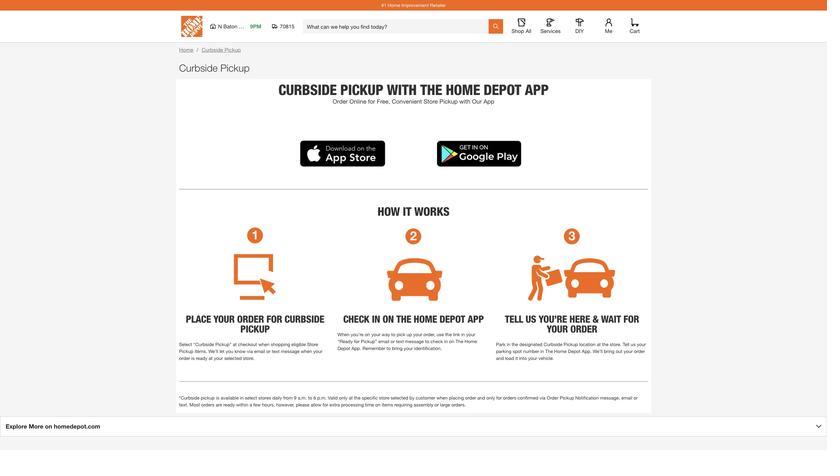 Task type: vqa. For each thing, say whether or not it's contained in the screenshot.
mi
no



Task type: describe. For each thing, give the bounding box(es) containing it.
message inside "select "curbside pickup" at checkout when shopping eligible store pickup items. we'll let you know via email or text message when your order is ready at your selected store."
[[281, 349, 300, 355]]

rouge
[[239, 23, 255, 29]]

is inside "select "curbside pickup" at checkout when shopping eligible store pickup items. we'll let you know via email or text message when your order is ready at your selected store."
[[191, 356, 195, 362]]

stores
[[259, 395, 271, 401]]

know
[[235, 349, 246, 355]]

all
[[526, 28, 532, 34]]

app for on
[[468, 314, 484, 326]]

shopping
[[271, 342, 290, 348]]

order,
[[424, 332, 436, 338]]

allow
[[311, 402, 322, 408]]

pickup" inside "select "curbside pickup" at checkout when shopping eligible store pickup items. we'll let you know via email or text message when your order is ready at your selected store."
[[216, 342, 232, 348]]

to inside *curbside pickup is available in select stores daily from 9 a.m. to 6 p.m. valid only at the specific store selected by customer when placing order and only for orders confirmed via order pickup notification message, email or text. most orders are ready within a few hours, however, please allow for extra processing time on items requiring assembly or large orders.
[[308, 395, 312, 401]]

notification
[[576, 395, 599, 401]]

our
[[472, 98, 482, 105]]

the for on
[[397, 314, 412, 326]]

to up the identification.
[[425, 339, 430, 345]]

items
[[382, 402, 393, 408]]

n
[[218, 23, 222, 29]]

tell
[[623, 342, 630, 348]]

1 horizontal spatial orders
[[504, 395, 517, 401]]

*curbside
[[179, 395, 200, 401]]

you're
[[539, 314, 567, 326]]

pickup inside curbside pickup with the home depot app order online for free, convenient store pickup with our app
[[440, 98, 458, 105]]

email inside when you're on your way to pick up your order, use the link in your "ready for pickup" email or text message to check in on the home depot app. remember to bring your identification.
[[379, 339, 390, 345]]

identification.
[[414, 346, 442, 352]]

"ready
[[338, 339, 353, 345]]

by
[[410, 395, 415, 401]]

checkout
[[238, 342, 257, 348]]

store. inside park in the designated curbside pickup location at the store. tell us your parking spot number in the home depot app. we'll bring out your order and load it into your vehicle.
[[610, 342, 622, 348]]

bring inside park in the designated curbside pickup location at the store. tell us your parking spot number in the home depot app. we'll bring out your order and load it into your vehicle.
[[604, 349, 615, 355]]

specific
[[362, 395, 378, 401]]

select
[[179, 342, 192, 348]]

select
[[245, 395, 257, 401]]

message inside when you're on your way to pick up your order, use the link in your "ready for pickup" email or text message to check in on the home depot app. remember to bring your identification.
[[405, 339, 424, 345]]

large
[[440, 402, 450, 408]]

cart link
[[628, 19, 643, 34]]

store inside curbside pickup with the home depot app order online for free, convenient store pickup with our app
[[424, 98, 438, 105]]

online
[[350, 98, 367, 105]]

the inside when you're on your way to pick up your order, use the link in your "ready for pickup" email or text message to check in on the home depot app. remember to bring your identification.
[[446, 332, 452, 338]]

how
[[378, 204, 400, 219]]

baton
[[224, 23, 238, 29]]

when you're on your way to pick up your order, use the link in your "ready for pickup" email or text message to check in on the home depot app. remember to bring your identification.
[[338, 332, 477, 352]]

at up the you
[[233, 342, 237, 348]]

email inside "select "curbside pickup" at checkout when shopping eligible store pickup items. we'll let you know via email or text message when your order is ready at your selected store."
[[254, 349, 265, 355]]

home for on
[[414, 314, 437, 326]]

store. inside "select "curbside pickup" at checkout when shopping eligible store pickup items. we'll let you know via email or text message when your order is ready at your selected store."
[[243, 356, 255, 362]]

home inside when you're on your way to pick up your order, use the link in your "ready for pickup" email or text message to check in on the home depot app. remember to bring your identification.
[[465, 339, 477, 345]]

to down way
[[387, 346, 391, 352]]

0 vertical spatial curbside
[[202, 47, 223, 53]]

remember
[[363, 346, 386, 352]]

into
[[520, 356, 527, 362]]

home link
[[179, 47, 193, 53]]

curbside inside curbside pickup with the home depot app order online for free, convenient store pickup with our app
[[279, 81, 337, 98]]

pickup inside "select "curbside pickup" at checkout when shopping eligible store pickup items. we'll let you know via email or text message when your order is ready at your selected store."
[[179, 349, 193, 355]]

via inside *curbside pickup is available in select stores daily from 9 a.m. to 6 p.m. valid only at the specific store selected by customer when placing order and only for orders confirmed via order pickup notification message, email or text. most orders are ready within a few hours, however, please allow for extra processing time on items requiring assembly or large orders.
[[540, 395, 546, 401]]

app. inside park in the designated curbside pickup location at the store. tell us your parking spot number in the home depot app. we'll bring out your order and load it into your vehicle.
[[582, 349, 592, 355]]

in right park
[[507, 342, 511, 348]]

shop
[[512, 28, 525, 34]]

in up vehicle.
[[541, 349, 544, 355]]

1 vertical spatial curbside pickup
[[179, 62, 250, 74]]

diy button
[[570, 19, 591, 34]]

at inside *curbside pickup is available in select stores daily from 9 a.m. to 6 p.m. valid only at the specific store selected by customer when placing order and only for orders confirmed via order pickup notification message, email or text. most orders are ready within a few hours, however, please allow for extra processing time on items requiring assembly or large orders.
[[349, 395, 353, 401]]

out
[[616, 349, 623, 355]]

works
[[415, 204, 450, 219]]

order inside place your order for curbside pickup
[[237, 314, 264, 326]]

explore more on homedepot.com
[[6, 423, 100, 430]]

valid
[[328, 395, 338, 401]]

use
[[437, 332, 444, 338]]

number
[[524, 349, 539, 355]]

at inside park in the designated curbside pickup location at the store. tell us your parking spot number in the home depot app. we'll bring out your order and load it into your vehicle.
[[597, 342, 601, 348]]

store
[[379, 395, 390, 401]]

your inside tell us you're here & wait for your order
[[547, 324, 568, 335]]

in right check
[[445, 339, 448, 345]]

up
[[407, 332, 412, 338]]

from
[[283, 395, 293, 401]]

6
[[314, 395, 316, 401]]

depot inside park in the designated curbside pickup location at the store. tell us your parking spot number in the home depot app. we'll bring out your order and load it into your vehicle.
[[568, 349, 581, 355]]

and for only
[[478, 395, 486, 401]]

tell us you're here & wait for your order
[[505, 314, 640, 335]]

within
[[236, 402, 248, 408]]

park
[[496, 342, 506, 348]]

available
[[221, 395, 239, 401]]

confirmed
[[518, 395, 539, 401]]

ready inside *curbside pickup is available in select stores daily from 9 a.m. to 6 p.m. valid only at the specific store selected by customer when placing order and only for orders confirmed via order pickup notification message, email or text. most orders are ready within a few hours, however, please allow for extra processing time on items requiring assembly or large orders.
[[224, 402, 235, 408]]

and for load
[[496, 356, 504, 362]]

on down link
[[449, 339, 455, 345]]

explore more on homedepot.com button
[[0, 417, 828, 437]]

items.
[[195, 349, 207, 355]]

What can we help you find today? search field
[[307, 19, 489, 33]]

depot for on
[[440, 314, 466, 326]]

location
[[580, 342, 596, 348]]

email inside *curbside pickup is available in select stores daily from 9 a.m. to 6 p.m. valid only at the specific store selected by customer when placing order and only for orders confirmed via order pickup notification message, email or text. most orders are ready within a few hours, however, please allow for extra processing time on items requiring assembly or large orders.
[[622, 395, 633, 401]]

or inside when you're on your way to pick up your order, use the link in your "ready for pickup" email or text message to check in on the home depot app. remember to bring your identification.
[[391, 339, 395, 345]]

is inside *curbside pickup is available in select stores daily from 9 a.m. to 6 p.m. valid only at the specific store selected by customer when placing order and only for orders confirmed via order pickup notification message, email or text. most orders are ready within a few hours, however, please allow for extra processing time on items requiring assembly or large orders.
[[216, 395, 220, 401]]

1 only from the left
[[339, 395, 348, 401]]

me
[[605, 28, 613, 34]]

in inside *curbside pickup is available in select stores daily from 9 a.m. to 6 p.m. valid only at the specific store selected by customer when placing order and only for orders confirmed via order pickup notification message, email or text. most orders are ready within a few hours, however, please allow for extra processing time on items requiring assembly or large orders.
[[240, 395, 244, 401]]

9pm
[[250, 23, 262, 29]]

for inside curbside pickup with the home depot app order online for free, convenient store pickup with our app
[[368, 98, 375, 105]]

a
[[250, 402, 252, 408]]

the inside *curbside pickup is available in select stores daily from 9 a.m. to 6 p.m. valid only at the specific store selected by customer when placing order and only for orders confirmed via order pickup notification message, email or text. most orders are ready within a few hours, however, please allow for extra processing time on items requiring assembly or large orders.
[[354, 395, 361, 401]]

for inside when you're on your way to pick up your order, use the link in your "ready for pickup" email or text message to check in on the home depot app. remember to bring your identification.
[[354, 339, 360, 345]]

select "curbside pickup" at checkout when shopping eligible store pickup items. we'll let you know via email or text message when your order is ready at your selected store.
[[179, 342, 323, 362]]

9
[[294, 395, 297, 401]]

tell
[[505, 314, 524, 326]]

order inside *curbside pickup is available in select stores daily from 9 a.m. to 6 p.m. valid only at the specific store selected by customer when placing order and only for orders confirmed via order pickup notification message, email or text. most orders are ready within a few hours, however, please allow for extra processing time on items requiring assembly or large orders.
[[547, 395, 559, 401]]

way
[[382, 332, 390, 338]]

text inside "select "curbside pickup" at checkout when shopping eligible store pickup items. we'll let you know via email or text message when your order is ready at your selected store."
[[272, 349, 280, 355]]

designated
[[520, 342, 543, 348]]

the up the spot
[[512, 342, 519, 348]]

app. inside when you're on your way to pick up your order, use the link in your "ready for pickup" email or text message to check in on the home depot app. remember to bring your identification.
[[352, 346, 362, 352]]

depot for with
[[484, 81, 522, 98]]

pickup down baton on the left of page
[[225, 47, 241, 53]]

requiring
[[395, 402, 413, 408]]

message,
[[601, 395, 621, 401]]

few
[[254, 402, 261, 408]]

hours,
[[262, 402, 275, 408]]

vehicle.
[[539, 356, 555, 362]]

text.
[[179, 402, 188, 408]]

processing
[[341, 402, 364, 408]]

when inside *curbside pickup is available in select stores daily from 9 a.m. to 6 p.m. valid only at the specific store selected by customer when placing order and only for orders confirmed via order pickup notification message, email or text. most orders are ready within a few hours, however, please allow for extra processing time on items requiring assembly or large orders.
[[437, 395, 448, 401]]

extra
[[330, 402, 340, 408]]

a.m.
[[298, 395, 307, 401]]

the right location
[[603, 342, 609, 348]]



Task type: locate. For each thing, give the bounding box(es) containing it.
0 vertical spatial message
[[405, 339, 424, 345]]

0 horizontal spatial via
[[247, 349, 253, 355]]

1 horizontal spatial pickup"
[[361, 339, 377, 345]]

in right link
[[462, 332, 465, 338]]

1 horizontal spatial message
[[405, 339, 424, 345]]

depot inside curbside pickup with the home depot app order online for free, convenient store pickup with our app
[[484, 81, 522, 98]]

message
[[405, 339, 424, 345], [281, 349, 300, 355]]

curbside inside place your order for curbside pickup
[[285, 314, 325, 326]]

customer
[[416, 395, 436, 401]]

via down checkout
[[247, 349, 253, 355]]

1 vertical spatial message
[[281, 349, 300, 355]]

with
[[387, 81, 417, 98]]

70815 button
[[272, 23, 295, 30]]

1 horizontal spatial we'll
[[593, 349, 603, 355]]

1 horizontal spatial only
[[487, 395, 495, 401]]

0 horizontal spatial order
[[237, 314, 264, 326]]

at
[[233, 342, 237, 348], [597, 342, 601, 348], [209, 356, 213, 362], [349, 395, 353, 401]]

your left 'here'
[[547, 324, 568, 335]]

order left online
[[333, 98, 348, 105]]

0 horizontal spatial app
[[468, 314, 484, 326]]

pickup inside *curbside pickup is available in select stores daily from 9 a.m. to 6 p.m. valid only at the specific store selected by customer when placing order and only for orders confirmed via order pickup notification message, email or text. most orders are ready within a few hours, however, please allow for extra processing time on items requiring assembly or large orders.
[[560, 395, 574, 401]]

1 vertical spatial the
[[546, 349, 553, 355]]

0 vertical spatial when
[[259, 342, 270, 348]]

the inside park in the designated curbside pickup location at the store. tell us your parking spot number in the home depot app. we'll bring out your order and load it into your vehicle.
[[546, 349, 553, 355]]

here
[[570, 314, 591, 326]]

when up large
[[437, 395, 448, 401]]

home down the home depot logo
[[179, 47, 193, 53]]

the inside when you're on your way to pick up your order, use the link in your "ready for pickup" email or text message to check in on the home depot app. remember to bring your identification.
[[456, 339, 464, 345]]

bring left out
[[604, 349, 615, 355]]

we'll down location
[[593, 349, 603, 355]]

text down pick
[[396, 339, 404, 345]]

2 only from the left
[[487, 395, 495, 401]]

explore
[[6, 423, 27, 430]]

0 vertical spatial store.
[[610, 342, 622, 348]]

email down checkout
[[254, 349, 265, 355]]

or inside "select "curbside pickup" at checkout when shopping eligible store pickup items. we'll let you know via email or text message when your order is ready at your selected store."
[[267, 349, 271, 355]]

time
[[365, 402, 374, 408]]

order inside park in the designated curbside pickup location at the store. tell us your parking spot number in the home depot app. we'll bring out your order and load it into your vehicle.
[[635, 349, 645, 355]]

selected up requiring
[[391, 395, 408, 401]]

the for with
[[421, 81, 443, 98]]

it
[[403, 204, 412, 219], [516, 356, 518, 362]]

load
[[506, 356, 514, 362]]

depot up link
[[440, 314, 466, 326]]

1 vertical spatial text
[[272, 349, 280, 355]]

1 vertical spatial via
[[540, 395, 546, 401]]

ready inside "select "curbside pickup" at checkout when shopping eligible store pickup items. we'll let you know via email or text message when your order is ready at your selected store."
[[196, 356, 208, 362]]

we'll
[[209, 349, 218, 355], [593, 349, 603, 355]]

0 horizontal spatial home
[[414, 314, 437, 326]]

in
[[372, 314, 380, 326]]

is up are
[[216, 395, 220, 401]]

cart
[[630, 28, 640, 34]]

1 we'll from the left
[[209, 349, 218, 355]]

1 horizontal spatial depot
[[484, 81, 522, 98]]

1 vertical spatial curbside
[[285, 314, 325, 326]]

0 horizontal spatial pickup"
[[216, 342, 232, 348]]

on right more
[[45, 423, 52, 430]]

2 vertical spatial order
[[466, 395, 476, 401]]

order inside "select "curbside pickup" at checkout when shopping eligible store pickup items. we'll let you know via email or text message when your order is ready at your selected store."
[[179, 356, 190, 362]]

for right wait
[[624, 314, 640, 326]]

for down the "p.m."
[[323, 402, 329, 408]]

0 vertical spatial ready
[[196, 356, 208, 362]]

1 vertical spatial selected
[[391, 395, 408, 401]]

curbside
[[202, 47, 223, 53], [179, 62, 218, 74], [544, 342, 563, 348]]

0 horizontal spatial we'll
[[209, 349, 218, 355]]

to right way
[[392, 332, 396, 338]]

to left 6
[[308, 395, 312, 401]]

store.
[[610, 342, 622, 348], [243, 356, 255, 362]]

place your order for curbside pickup
[[186, 314, 325, 335]]

1 vertical spatial order
[[547, 395, 559, 401]]

app. down "ready at left
[[352, 346, 362, 352]]

when
[[259, 342, 270, 348], [301, 349, 312, 355], [437, 395, 448, 401]]

homedepot.com
[[54, 423, 100, 430]]

1 horizontal spatial order
[[466, 395, 476, 401]]

and inside *curbside pickup is available in select stores daily from 9 a.m. to 6 p.m. valid only at the specific store selected by customer when placing order and only for orders confirmed via order pickup notification message, email or text. most orders are ready within a few hours, however, please allow for extra processing time on items requiring assembly or large orders.
[[478, 395, 486, 401]]

home inside curbside pickup with the home depot app order online for free, convenient store pickup with our app
[[446, 81, 480, 98]]

the left link
[[446, 332, 452, 338]]

0 vertical spatial curbside pickup
[[202, 47, 241, 53]]

for up shopping
[[267, 314, 282, 326]]

on right you're
[[365, 332, 370, 338]]

the right on at the bottom of the page
[[397, 314, 412, 326]]

selected inside "select "curbside pickup" at checkout when shopping eligible store pickup items. we'll let you know via email or text message when your order is ready at your selected store."
[[224, 356, 242, 362]]

selected down the you
[[224, 356, 242, 362]]

only
[[339, 395, 348, 401], [487, 395, 495, 401]]

1 horizontal spatial ready
[[224, 402, 235, 408]]

0 vertical spatial app
[[525, 81, 549, 98]]

1 vertical spatial it
[[516, 356, 518, 362]]

home up order,
[[414, 314, 437, 326]]

2 vertical spatial when
[[437, 395, 448, 401]]

0 vertical spatial store
[[424, 98, 438, 105]]

pickup"
[[361, 339, 377, 345], [216, 342, 232, 348]]

message down up
[[405, 339, 424, 345]]

for left free,
[[368, 98, 375, 105]]

we'll inside "select "curbside pickup" at checkout when shopping eligible store pickup items. we'll let you know via email or text message when your order is ready at your selected store."
[[209, 349, 218, 355]]

text down shopping
[[272, 349, 280, 355]]

order
[[333, 98, 348, 105], [547, 395, 559, 401]]

the home depot logo image
[[181, 16, 202, 37]]

and down parking
[[496, 356, 504, 362]]

1 horizontal spatial store
[[424, 98, 438, 105]]

1 horizontal spatial your
[[547, 324, 568, 335]]

text inside when you're on your way to pick up your order, use the link in your "ready for pickup" email or text message to check in on the home depot app. remember to bring your identification.
[[396, 339, 404, 345]]

0 vertical spatial it
[[403, 204, 412, 219]]

1 horizontal spatial it
[[516, 356, 518, 362]]

1 vertical spatial pickup
[[241, 324, 270, 335]]

home inside park in the designated curbside pickup location at the store. tell us your parking spot number in the home depot app. we'll bring out your order and load it into your vehicle.
[[555, 349, 567, 355]]

retailer
[[430, 2, 446, 8]]

1 horizontal spatial home
[[446, 81, 480, 98]]

depot down "ready at left
[[338, 346, 350, 352]]

1 horizontal spatial order
[[571, 324, 598, 335]]

1 horizontal spatial store.
[[610, 342, 622, 348]]

curbside inside park in the designated curbside pickup location at the store. tell us your parking spot number in the home depot app. we'll bring out your order and load it into your vehicle.
[[544, 342, 563, 348]]

you
[[226, 349, 234, 355]]

we'll inside park in the designated curbside pickup location at the store. tell us your parking spot number in the home depot app. we'll bring out your order and load it into your vehicle.
[[593, 349, 603, 355]]

0 vertical spatial via
[[247, 349, 253, 355]]

order down us
[[635, 349, 645, 355]]

assembly
[[414, 402, 434, 408]]

store. up out
[[610, 342, 622, 348]]

the up vehicle.
[[546, 349, 553, 355]]

1 vertical spatial and
[[478, 395, 486, 401]]

1 horizontal spatial for
[[624, 314, 640, 326]]

0 vertical spatial orders
[[504, 395, 517, 401]]

order inside curbside pickup with the home depot app order online for free, convenient store pickup with our app
[[333, 98, 348, 105]]

0 horizontal spatial ready
[[196, 356, 208, 362]]

order up checkout
[[237, 314, 264, 326]]

for inside tell us you're here & wait for your order
[[624, 314, 640, 326]]

us
[[526, 314, 537, 326]]

pickup inside place your order for curbside pickup
[[241, 324, 270, 335]]

0 horizontal spatial order
[[179, 356, 190, 362]]

email right message,
[[622, 395, 633, 401]]

0 horizontal spatial only
[[339, 395, 348, 401]]

store right convenient
[[424, 98, 438, 105]]

0 vertical spatial order
[[333, 98, 348, 105]]

#1 home improvement retailer
[[382, 2, 446, 8]]

when
[[338, 332, 350, 338]]

1 horizontal spatial and
[[496, 356, 504, 362]]

0 horizontal spatial the
[[456, 339, 464, 345]]

order inside *curbside pickup is available in select stores daily from 9 a.m. to 6 p.m. valid only at the specific store selected by customer when placing order and only for orders confirmed via order pickup notification message, email or text. most orders are ready within a few hours, however, please allow for extra processing time on items requiring assembly or large orders.
[[466, 395, 476, 401]]

store. down know
[[243, 356, 255, 362]]

1 vertical spatial curbside
[[179, 62, 218, 74]]

0 horizontal spatial and
[[478, 395, 486, 401]]

at down "curbside
[[209, 356, 213, 362]]

improvement
[[402, 2, 429, 8]]

your inside place your order for curbside pickup
[[214, 314, 235, 326]]

2 horizontal spatial email
[[622, 395, 633, 401]]

pickup inside curbside pickup with the home depot app order online for free, convenient store pickup with our app
[[340, 81, 384, 98]]

orders down pickup
[[201, 402, 215, 408]]

pickup
[[225, 47, 241, 53], [221, 62, 250, 74], [440, 98, 458, 105], [564, 342, 578, 348], [179, 349, 193, 355], [560, 395, 574, 401]]

0 horizontal spatial selected
[[224, 356, 242, 362]]

1 for from the left
[[267, 314, 282, 326]]

2 for from the left
[[624, 314, 640, 326]]

the up 'processing' in the left of the page
[[354, 395, 361, 401]]

1 horizontal spatial selected
[[391, 395, 408, 401]]

1 vertical spatial ready
[[224, 402, 235, 408]]

curbside down home link
[[179, 62, 218, 74]]

orders left 'confirmed'
[[504, 395, 517, 401]]

curbside up vehicle.
[[544, 342, 563, 348]]

depot right our
[[484, 81, 522, 98]]

0 horizontal spatial is
[[191, 356, 195, 362]]

please
[[296, 402, 310, 408]]

for left 'confirmed'
[[497, 395, 502, 401]]

the
[[421, 81, 443, 98], [397, 314, 412, 326]]

depot
[[484, 81, 522, 98], [440, 314, 466, 326]]

order right 'confirmed'
[[547, 395, 559, 401]]

1 vertical spatial app
[[468, 314, 484, 326]]

convenient
[[392, 98, 422, 105]]

0 vertical spatial curbside
[[279, 81, 337, 98]]

order up location
[[571, 324, 598, 335]]

pickup left location
[[564, 342, 578, 348]]

0 vertical spatial the
[[456, 339, 464, 345]]

0 horizontal spatial depot
[[338, 346, 350, 352]]

depot down location
[[568, 349, 581, 355]]

order inside tell us you're here & wait for your order
[[571, 324, 598, 335]]

daily
[[273, 395, 282, 401]]

wait
[[602, 314, 622, 326]]

2 vertical spatial curbside
[[544, 342, 563, 348]]

parking
[[496, 349, 512, 355]]

pickup" inside when you're on your way to pick up your order, use the link in your "ready for pickup" email or text message to check in on the home depot app. remember to bring your identification.
[[361, 339, 377, 345]]

and right placing
[[478, 395, 486, 401]]

home right #1
[[388, 2, 401, 8]]

on
[[383, 314, 394, 326]]

selected inside *curbside pickup is available in select stores daily from 9 a.m. to 6 p.m. valid only at the specific store selected by customer when placing order and only for orders confirmed via order pickup notification message, email or text. most orders are ready within a few hours, however, please allow for extra processing time on items requiring assembly or large orders.
[[391, 395, 408, 401]]

0 horizontal spatial the
[[397, 314, 412, 326]]

curbside pickup with the home depot app order online for free, convenient store pickup with our app
[[279, 81, 549, 105]]

check in on the home depot app
[[343, 314, 484, 326]]

store right the eligible
[[307, 342, 318, 348]]

more
[[29, 423, 43, 430]]

it inside park in the designated curbside pickup location at the store. tell us your parking spot number in the home depot app. we'll bring out your order and load it into your vehicle.
[[516, 356, 518, 362]]

1 horizontal spatial when
[[301, 349, 312, 355]]

for inside place your order for curbside pickup
[[267, 314, 282, 326]]

"curbside
[[193, 342, 214, 348]]

1 vertical spatial orders
[[201, 402, 215, 408]]

0 vertical spatial selected
[[224, 356, 242, 362]]

shop all button
[[511, 19, 533, 34]]

0 horizontal spatial depot
[[440, 314, 466, 326]]

depot inside when you're on your way to pick up your order, use the link in your "ready for pickup" email or text message to check in on the home depot app. remember to bring your identification.
[[338, 346, 350, 352]]

in up 'within'
[[240, 395, 244, 401]]

0 vertical spatial the
[[421, 81, 443, 98]]

bring
[[392, 346, 403, 352], [604, 349, 615, 355]]

0 horizontal spatial it
[[403, 204, 412, 219]]

how it works
[[378, 204, 450, 219]]

pickup" up let
[[216, 342, 232, 348]]

pickup down curbside pickup link
[[221, 62, 250, 74]]

with
[[460, 98, 471, 105]]

via inside "select "curbside pickup" at checkout when shopping eligible store pickup items. we'll let you know via email or text message when your order is ready at your selected store."
[[247, 349, 253, 355]]

app. down location
[[582, 349, 592, 355]]

curbside pickup down curbside pickup link
[[179, 62, 250, 74]]

the
[[446, 332, 452, 338], [512, 342, 519, 348], [603, 342, 609, 348], [354, 395, 361, 401]]

2 vertical spatial email
[[622, 395, 633, 401]]

on inside explore more on homedepot.com "dropdown button"
[[45, 423, 52, 430]]

at right location
[[597, 342, 601, 348]]

and inside park in the designated curbside pickup location at the store. tell us your parking spot number in the home depot app. we'll bring out your order and load it into your vehicle.
[[496, 356, 504, 362]]

email
[[379, 339, 390, 345], [254, 349, 265, 355], [622, 395, 633, 401]]

pickup
[[340, 81, 384, 98], [241, 324, 270, 335]]

0 horizontal spatial store.
[[243, 356, 255, 362]]

0 horizontal spatial message
[[281, 349, 300, 355]]

home for with
[[446, 81, 480, 98]]

0 vertical spatial is
[[191, 356, 195, 362]]

0 horizontal spatial app.
[[352, 346, 362, 352]]

0 vertical spatial text
[[396, 339, 404, 345]]

app for with
[[525, 81, 549, 98]]

2 horizontal spatial when
[[437, 395, 448, 401]]

0 horizontal spatial pickup
[[241, 324, 270, 335]]

0 vertical spatial order
[[635, 349, 645, 355]]

curbside down n
[[202, 47, 223, 53]]

however,
[[276, 402, 295, 408]]

your right place
[[214, 314, 235, 326]]

check
[[431, 339, 443, 345]]

when down the eligible
[[301, 349, 312, 355]]

bring inside when you're on your way to pick up your order, use the link in your "ready for pickup" email or text message to check in on the home depot app. remember to bring your identification.
[[392, 346, 403, 352]]

0 horizontal spatial bring
[[392, 346, 403, 352]]

1 horizontal spatial the
[[421, 81, 443, 98]]

curbside pickup down n
[[202, 47, 241, 53]]

order for *curbside pickup is available in select stores daily from 9 a.m. to 6 p.m. valid only at the specific store selected by customer when placing order and only for orders confirmed via order pickup notification message, email or text. most orders are ready within a few hours, however, please allow for extra processing time on items requiring assembly or large orders.
[[466, 395, 476, 401]]

app inside curbside pickup with the home depot app order online for free, convenient store pickup with our app
[[525, 81, 549, 98]]

home right number
[[555, 349, 567, 355]]

pickup left notification
[[560, 395, 574, 401]]

it left into
[[516, 356, 518, 362]]

home left park
[[465, 339, 477, 345]]

when right checkout
[[259, 342, 270, 348]]

*curbside pickup is available in select stores daily from 9 a.m. to 6 p.m. valid only at the specific store selected by customer when placing order and only for orders confirmed via order pickup notification message, email or text. most orders are ready within a few hours, however, please allow for extra processing time on items requiring assembly or large orders.
[[179, 395, 638, 408]]

1 horizontal spatial order
[[547, 395, 559, 401]]

order down select
[[179, 356, 190, 362]]

the
[[456, 339, 464, 345], [546, 349, 553, 355]]

the down link
[[456, 339, 464, 345]]

store inside "select "curbside pickup" at checkout when shopping eligible store pickup items. we'll let you know via email or text message when your order is ready at your selected store."
[[307, 342, 318, 348]]

the right with
[[421, 81, 443, 98]]

1 vertical spatial depot
[[440, 314, 466, 326]]

orders
[[504, 395, 517, 401], [201, 402, 215, 408]]

check
[[343, 314, 370, 326]]

curbside pickup link
[[202, 47, 241, 53]]

your
[[372, 332, 381, 338], [414, 332, 423, 338], [467, 332, 476, 338], [637, 342, 647, 348], [404, 346, 413, 352], [314, 349, 323, 355], [624, 349, 633, 355], [214, 356, 223, 362], [529, 356, 538, 362]]

order up orders.
[[466, 395, 476, 401]]

1 horizontal spatial app
[[525, 81, 549, 98]]

0 horizontal spatial when
[[259, 342, 270, 348]]

2 we'll from the left
[[593, 349, 603, 355]]

on inside *curbside pickup is available in select stores daily from 9 a.m. to 6 p.m. valid only at the specific store selected by customer when placing order and only for orders confirmed via order pickup notification message, email or text. most orders are ready within a few hours, however, please allow for extra processing time on items requiring assembly or large orders.
[[376, 402, 381, 408]]

it right how
[[403, 204, 412, 219]]

1 horizontal spatial email
[[379, 339, 390, 345]]

to
[[392, 332, 396, 338], [425, 339, 430, 345], [387, 346, 391, 352], [308, 395, 312, 401]]

bring down pick
[[392, 346, 403, 352]]

diy
[[576, 28, 584, 34]]

pickup down select
[[179, 349, 193, 355]]

at up 'processing' in the left of the page
[[349, 395, 353, 401]]

n baton rouge
[[218, 23, 255, 29]]

0 vertical spatial depot
[[484, 81, 522, 98]]

free,
[[377, 98, 390, 105]]

home
[[446, 81, 480, 98], [414, 314, 437, 326]]

pickup left with at right
[[440, 98, 458, 105]]

order for park in the designated curbside pickup location at the store. tell us your parking spot number in the home depot app. we'll bring out your order and load it into your vehicle.
[[635, 349, 645, 355]]

0 vertical spatial home
[[446, 81, 480, 98]]

app
[[525, 81, 549, 98], [468, 314, 484, 326]]

shop all
[[512, 28, 532, 34]]

ready down available
[[224, 402, 235, 408]]

on right the time
[[376, 402, 381, 408]]

1 horizontal spatial is
[[216, 395, 220, 401]]

0 vertical spatial pickup
[[340, 81, 384, 98]]

let
[[220, 349, 225, 355]]

message down the eligible
[[281, 349, 300, 355]]

pickup inside park in the designated curbside pickup location at the store. tell us your parking spot number in the home depot app. we'll bring out your order and load it into your vehicle.
[[564, 342, 578, 348]]

app.
[[352, 346, 362, 352], [582, 349, 592, 355]]

image image
[[179, 131, 411, 177], [417, 131, 648, 177], [179, 183, 648, 194], [179, 224, 331, 249], [338, 224, 490, 249], [496, 224, 648, 249], [179, 249, 331, 305], [338, 249, 490, 305], [496, 249, 648, 305], [179, 376, 648, 387]]

we'll left let
[[209, 349, 218, 355]]

2 horizontal spatial order
[[635, 349, 645, 355]]

email down way
[[379, 339, 390, 345]]

the inside curbside pickup with the home depot app order online for free, convenient store pickup with our app
[[421, 81, 443, 98]]

1 horizontal spatial text
[[396, 339, 404, 345]]

70815
[[280, 23, 295, 29]]

via right 'confirmed'
[[540, 395, 546, 401]]

is down items.
[[191, 356, 195, 362]]

link
[[453, 332, 460, 338]]

pickup" up remember
[[361, 339, 377, 345]]

1 horizontal spatial pickup
[[340, 81, 384, 98]]

home left app
[[446, 81, 480, 98]]

0 vertical spatial and
[[496, 356, 504, 362]]

0 horizontal spatial store
[[307, 342, 318, 348]]

0 horizontal spatial orders
[[201, 402, 215, 408]]

ready down items.
[[196, 356, 208, 362]]

me button
[[599, 19, 620, 34]]

0 horizontal spatial text
[[272, 349, 280, 355]]

and
[[496, 356, 504, 362], [478, 395, 486, 401]]

placing
[[449, 395, 464, 401]]

1 vertical spatial email
[[254, 349, 265, 355]]

1 vertical spatial store.
[[243, 356, 255, 362]]

pick
[[397, 332, 406, 338]]

us
[[631, 342, 636, 348]]

ready
[[196, 356, 208, 362], [224, 402, 235, 408]]

1 vertical spatial order
[[179, 356, 190, 362]]

for down you're
[[354, 339, 360, 345]]

eligible
[[292, 342, 306, 348]]



